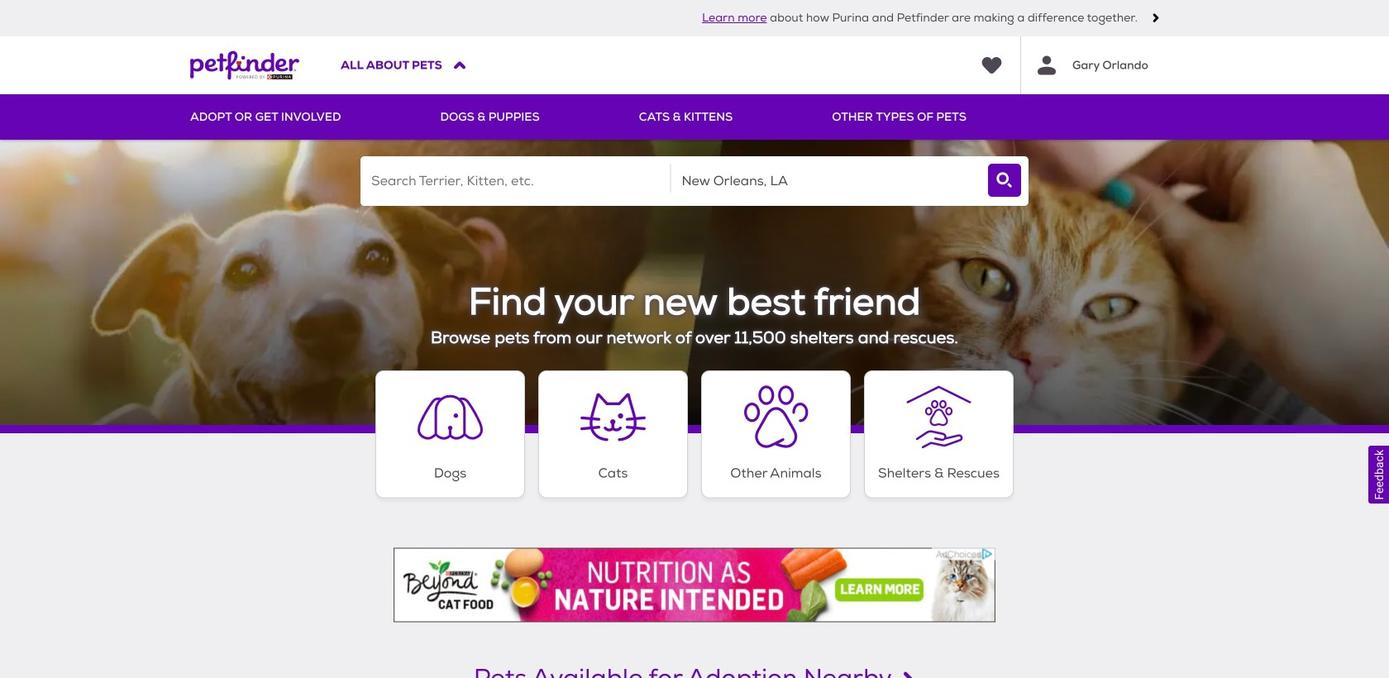 Task type: vqa. For each thing, say whether or not it's contained in the screenshot.
Primary element
yes



Task type: describe. For each thing, give the bounding box(es) containing it.
Search Terrier, Kitten, etc. text field
[[361, 156, 670, 206]]

primary element
[[190, 94, 1199, 140]]



Task type: locate. For each thing, give the bounding box(es) containing it.
Enter City, State, or ZIP text field
[[671, 156, 981, 206]]

advertisement element
[[394, 548, 996, 622]]

petfinder logo image
[[190, 36, 299, 94]]



